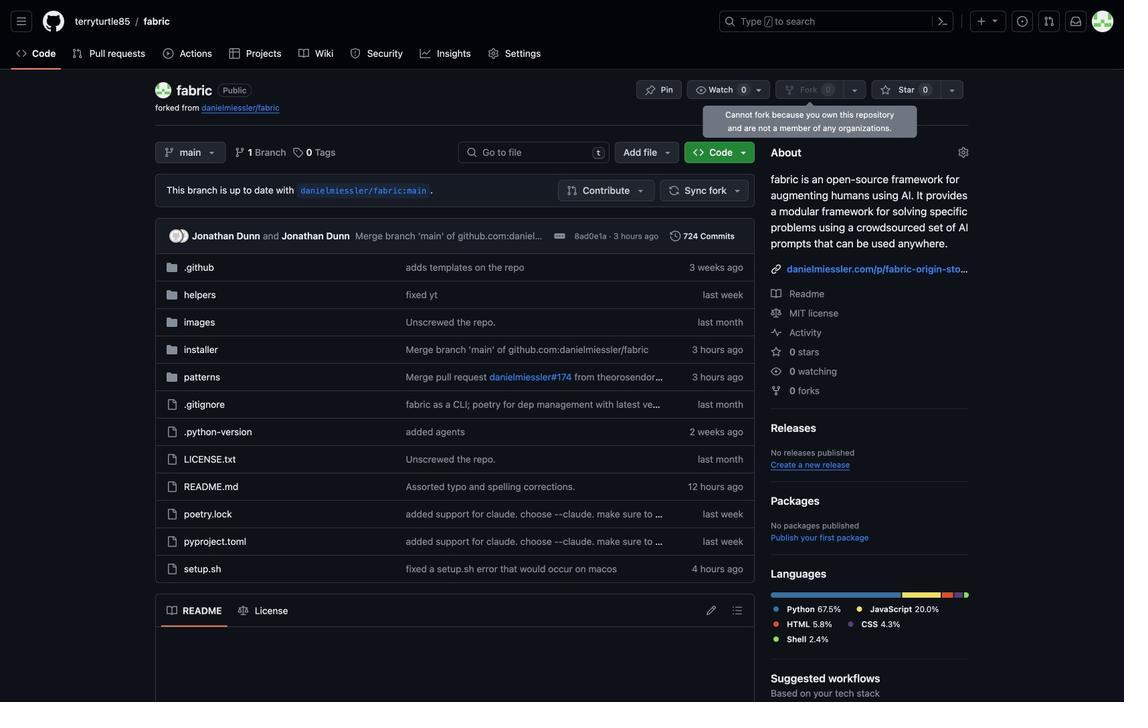 Task type: describe. For each thing, give the bounding box(es) containing it.
homepage image
[[43, 11, 64, 32]]

2 directory image from the top
[[167, 290, 177, 300]]

css 4.3 image
[[955, 593, 963, 598]]

1 vertical spatial dot fill image
[[771, 634, 782, 645]]

1 directory image from the top
[[167, 262, 177, 273]]

git pull request image
[[1044, 16, 1055, 27]]

issue opened image
[[1017, 16, 1028, 27]]

python 67.5 image
[[771, 593, 901, 598]]

repo forked image
[[784, 85, 795, 96]]

2 horizontal spatial triangle down image
[[990, 15, 1001, 26]]

play image
[[163, 48, 174, 59]]

2 git branch image from the left
[[235, 147, 245, 158]]

html 5.8 image
[[942, 593, 953, 598]]

0 vertical spatial eye image
[[696, 85, 707, 96]]

1 horizontal spatial triangle down image
[[663, 147, 673, 158]]

gear image
[[488, 48, 499, 59]]

command palette image
[[938, 16, 948, 27]]

0 horizontal spatial git pull request image
[[72, 48, 83, 59]]

history image
[[670, 231, 681, 242]]

3 directory image from the top
[[167, 317, 177, 328]]

pulse image
[[771, 328, 782, 338]]

0 horizontal spatial star image
[[771, 347, 782, 358]]

add this repository to a list image
[[947, 85, 958, 96]]

tag image
[[293, 147, 304, 158]]

0 users starred this repository element
[[918, 83, 933, 96]]

Go to file text field
[[483, 143, 587, 163]]

jonathan dunn image
[[169, 230, 183, 243]]

see your forks of this repository image
[[850, 85, 860, 96]]

owner avatar image
[[155, 82, 171, 98]]

0 vertical spatial dot fill image
[[854, 604, 865, 615]]

shield image
[[350, 48, 361, 59]]

1 vertical spatial git pull request image
[[567, 185, 577, 196]]



Task type: vqa. For each thing, say whether or not it's contained in the screenshot.
needed on the bottom left of page
no



Task type: locate. For each thing, give the bounding box(es) containing it.
search image
[[467, 147, 477, 158]]

repo forked image
[[771, 386, 782, 397]]

shell 2.4 image
[[964, 593, 969, 598]]

0 vertical spatial book image
[[771, 289, 782, 299]]

list
[[70, 11, 711, 32], [161, 601, 294, 622]]

0 vertical spatial git pull request image
[[72, 48, 83, 59]]

5 directory image from the top
[[167, 372, 177, 383]]

4 directory image from the top
[[167, 345, 177, 355]]

1 vertical spatial eye image
[[771, 366, 782, 377]]

eye image up repo forked icon
[[771, 366, 782, 377]]

notifications image
[[1071, 16, 1081, 27]]

git branch image left tag "image"
[[235, 147, 245, 158]]

1 horizontal spatial git branch image
[[235, 147, 245, 158]]

star image down pulse icon
[[771, 347, 782, 358]]

sync image
[[669, 185, 680, 196]]

1 horizontal spatial code image
[[693, 147, 704, 158]]

star image right see your forks of this repository image
[[881, 85, 891, 96]]

plus image
[[976, 16, 987, 27]]

0 horizontal spatial git branch image
[[164, 147, 175, 158]]

edit file image
[[706, 606, 717, 616]]

edit repository metadata image
[[958, 147, 969, 158]]

1 horizontal spatial dot fill image
[[854, 604, 865, 615]]

0 horizontal spatial triangle down image
[[206, 147, 217, 158]]

tooltip
[[703, 106, 917, 138]]

javascript 20.0 image
[[902, 593, 941, 598]]

1 horizontal spatial star image
[[881, 85, 891, 96]]

1 vertical spatial triangle down image
[[206, 147, 217, 158]]

outline image
[[732, 606, 743, 616]]

book image
[[299, 48, 309, 59]]

link image
[[771, 264, 782, 275]]

1 vertical spatial star image
[[771, 347, 782, 358]]

1 git branch image from the left
[[164, 147, 175, 158]]

2 horizontal spatial triangle down image
[[738, 147, 749, 158]]

dot fill image
[[771, 604, 782, 615], [771, 619, 782, 630], [846, 619, 856, 630]]

triangle down image
[[990, 15, 1001, 26], [206, 147, 217, 158], [732, 185, 743, 196]]

0 horizontal spatial triangle down image
[[635, 185, 646, 196]]

directory image
[[167, 262, 177, 273], [167, 290, 177, 300], [167, 317, 177, 328], [167, 345, 177, 355], [167, 372, 177, 383]]

1 horizontal spatial book image
[[771, 289, 782, 299]]

law image
[[238, 606, 249, 617]]

triangle down image
[[663, 147, 673, 158], [738, 147, 749, 158], [635, 185, 646, 196]]

0 horizontal spatial eye image
[[696, 85, 707, 96]]

open commit details image
[[554, 231, 565, 242]]

git pull request image
[[72, 48, 83, 59], [567, 185, 577, 196]]

0 horizontal spatial dot fill image
[[771, 634, 782, 645]]

eye image
[[696, 85, 707, 96], [771, 366, 782, 377]]

2 vertical spatial triangle down image
[[732, 185, 743, 196]]

1 vertical spatial code image
[[693, 147, 704, 158]]

git branch image
[[164, 147, 175, 158], [235, 147, 245, 158]]

pin this repository to your profile image
[[645, 85, 656, 96]]

law image
[[771, 308, 782, 319]]

eye image right pin this repository to your profile icon
[[696, 85, 707, 96]]

dot fill image
[[854, 604, 865, 615], [771, 634, 782, 645]]

0 vertical spatial triangle down image
[[990, 15, 1001, 26]]

1 horizontal spatial eye image
[[771, 366, 782, 377]]

0 vertical spatial list
[[70, 11, 711, 32]]

1 vertical spatial book image
[[167, 606, 177, 617]]

1 horizontal spatial triangle down image
[[732, 185, 743, 196]]

0 horizontal spatial code image
[[16, 48, 27, 59]]

star image
[[881, 85, 891, 96], [771, 347, 782, 358]]

table image
[[229, 48, 240, 59]]

0 horizontal spatial book image
[[167, 606, 177, 617]]

code image
[[16, 48, 27, 59], [693, 147, 704, 158]]

book image
[[771, 289, 782, 299], [167, 606, 177, 617]]

graph image
[[420, 48, 431, 59]]

0 vertical spatial code image
[[16, 48, 27, 59]]

1 vertical spatial list
[[161, 601, 294, 622]]

git branch image down owner avatar
[[164, 147, 175, 158]]

0 vertical spatial star image
[[881, 85, 891, 96]]

1 horizontal spatial git pull request image
[[567, 185, 577, 196]]



